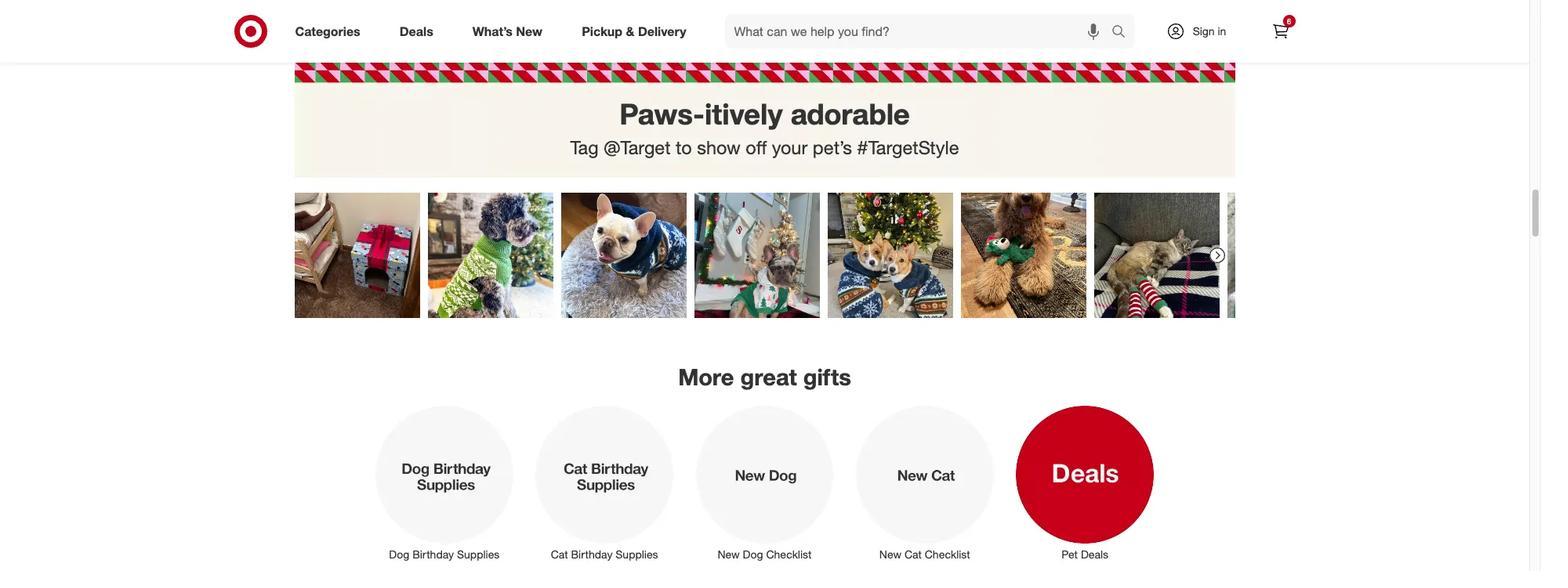 Task type: vqa. For each thing, say whether or not it's contained in the screenshot.
Return at the top right of page
no



Task type: locate. For each thing, give the bounding box(es) containing it.
1 horizontal spatial deals
[[1081, 548, 1109, 561]]

great
[[740, 363, 797, 391]]

1 dog from the left
[[389, 548, 409, 561]]

1 horizontal spatial new
[[718, 548, 740, 561]]

1 horizontal spatial dog
[[743, 548, 763, 561]]

checklist
[[766, 548, 812, 561], [925, 548, 970, 561]]

new for new cat checklist
[[880, 548, 902, 561]]

checklist for new dog checklist
[[766, 548, 812, 561]]

sign in
[[1193, 24, 1226, 38]]

0 horizontal spatial supplies
[[457, 548, 500, 561]]

0 horizontal spatial new
[[516, 23, 543, 39]]

search
[[1104, 25, 1142, 40]]

1 horizontal spatial user image by @somdkittenfosters image
[[1227, 193, 1353, 318]]

2 supplies from the left
[[616, 548, 658, 561]]

deals left what's
[[400, 23, 433, 39]]

supplies for cat birthday supplies
[[616, 548, 658, 561]]

dog inside dog birthday supplies link
[[389, 548, 409, 561]]

1 horizontal spatial birthday
[[571, 548, 613, 561]]

0 horizontal spatial cat
[[551, 548, 568, 561]]

1 birthday from the left
[[412, 548, 454, 561]]

user image by @sky_thefrenchie25 image
[[694, 193, 820, 318]]

your
[[772, 136, 808, 159]]

0 horizontal spatial birthday
[[412, 548, 454, 561]]

2 birthday from the left
[[571, 548, 613, 561]]

2 horizontal spatial new
[[880, 548, 902, 561]]

0 horizontal spatial user image by @somdkittenfosters image
[[1094, 193, 1220, 318]]

new
[[516, 23, 543, 39], [718, 548, 740, 561], [880, 548, 902, 561]]

pet
[[1062, 548, 1078, 561]]

search button
[[1104, 14, 1142, 52]]

categories
[[295, 23, 360, 39]]

in
[[1218, 24, 1226, 38]]

1 horizontal spatial cat
[[905, 548, 922, 561]]

#targetstyle
[[857, 136, 959, 159]]

dog
[[389, 548, 409, 561], [743, 548, 763, 561]]

2 dog from the left
[[743, 548, 763, 561]]

more great gifts
[[678, 363, 851, 391]]

pet's
[[813, 136, 852, 159]]

cat birthday supplies
[[551, 548, 658, 561]]

deals right pet
[[1081, 548, 1109, 561]]

pet deals link
[[1005, 403, 1165, 563]]

2 checklist from the left
[[925, 548, 970, 561]]

delivery
[[638, 23, 686, 39]]

0 horizontal spatial checklist
[[766, 548, 812, 561]]

user image by @somdkittenfosters image
[[1094, 193, 1220, 318], [1227, 193, 1353, 318]]

birthday
[[412, 548, 454, 561], [571, 548, 613, 561]]

deals link
[[386, 14, 453, 49]]

birthday for dog
[[412, 548, 454, 561]]

adorable
[[791, 97, 910, 132]]

cat
[[551, 548, 568, 561], [905, 548, 922, 561]]

1 supplies from the left
[[457, 548, 500, 561]]

0 horizontal spatial dog
[[389, 548, 409, 561]]

user image by @brandi.m.bryan image
[[294, 193, 420, 318]]

user image by @win.the.frenchie image
[[561, 193, 686, 318]]

0 horizontal spatial deals
[[400, 23, 433, 39]]

tag
[[570, 136, 599, 159]]

1 checklist from the left
[[766, 548, 812, 561]]

deals
[[400, 23, 433, 39], [1081, 548, 1109, 561]]

1 horizontal spatial checklist
[[925, 548, 970, 561]]

new for new dog checklist
[[718, 548, 740, 561]]

pet deals
[[1062, 548, 1109, 561]]

pickup & delivery link
[[569, 14, 706, 49]]

supplies
[[457, 548, 500, 561], [616, 548, 658, 561]]

1 horizontal spatial supplies
[[616, 548, 658, 561]]



Task type: describe. For each thing, give the bounding box(es) containing it.
2 cat from the left
[[905, 548, 922, 561]]

paws-itively adorable tag @target to show off your pet's #targetstyle
[[570, 97, 959, 159]]

new cat checklist link
[[845, 403, 1005, 563]]

what's new link
[[459, 14, 562, 49]]

cat birthday supplies link
[[524, 403, 685, 563]]

user image by @this.dood.teddi image
[[428, 193, 553, 318]]

1 vertical spatial deals
[[1081, 548, 1109, 561]]

new dog checklist
[[718, 548, 812, 561]]

2 user image by @somdkittenfosters image from the left
[[1227, 193, 1353, 318]]

new dog checklist link
[[685, 403, 845, 563]]

sign
[[1193, 24, 1215, 38]]

pickup & delivery
[[582, 23, 686, 39]]

to
[[676, 136, 692, 159]]

@target
[[604, 136, 671, 159]]

gifts
[[803, 363, 851, 391]]

categories link
[[282, 14, 380, 49]]

dog birthday supplies
[[389, 548, 500, 561]]

paws-
[[619, 97, 705, 132]]

user image by @justmeandtarget image
[[961, 193, 1086, 318]]

What can we help you find? suggestions appear below search field
[[725, 14, 1115, 49]]

1 user image by @somdkittenfosters image from the left
[[1094, 193, 1220, 318]]

supplies for dog birthday supplies
[[457, 548, 500, 561]]

6 link
[[1263, 14, 1298, 49]]

dog birthday supplies link
[[364, 403, 524, 563]]

pickup
[[582, 23, 623, 39]]

checklist for new cat checklist
[[925, 548, 970, 561]]

&
[[626, 23, 635, 39]]

6
[[1287, 16, 1291, 26]]

what's
[[473, 23, 513, 39]]

user image by @bagelthecorg image
[[828, 193, 953, 318]]

show
[[697, 136, 741, 159]]

what's new
[[473, 23, 543, 39]]

new cat checklist
[[880, 548, 970, 561]]

0 vertical spatial deals
[[400, 23, 433, 39]]

1 cat from the left
[[551, 548, 568, 561]]

sign in link
[[1153, 14, 1251, 49]]

off
[[746, 136, 767, 159]]

more
[[678, 363, 734, 391]]

dog inside new dog checklist link
[[743, 548, 763, 561]]

birthday for cat
[[571, 548, 613, 561]]

itively
[[705, 97, 783, 132]]



